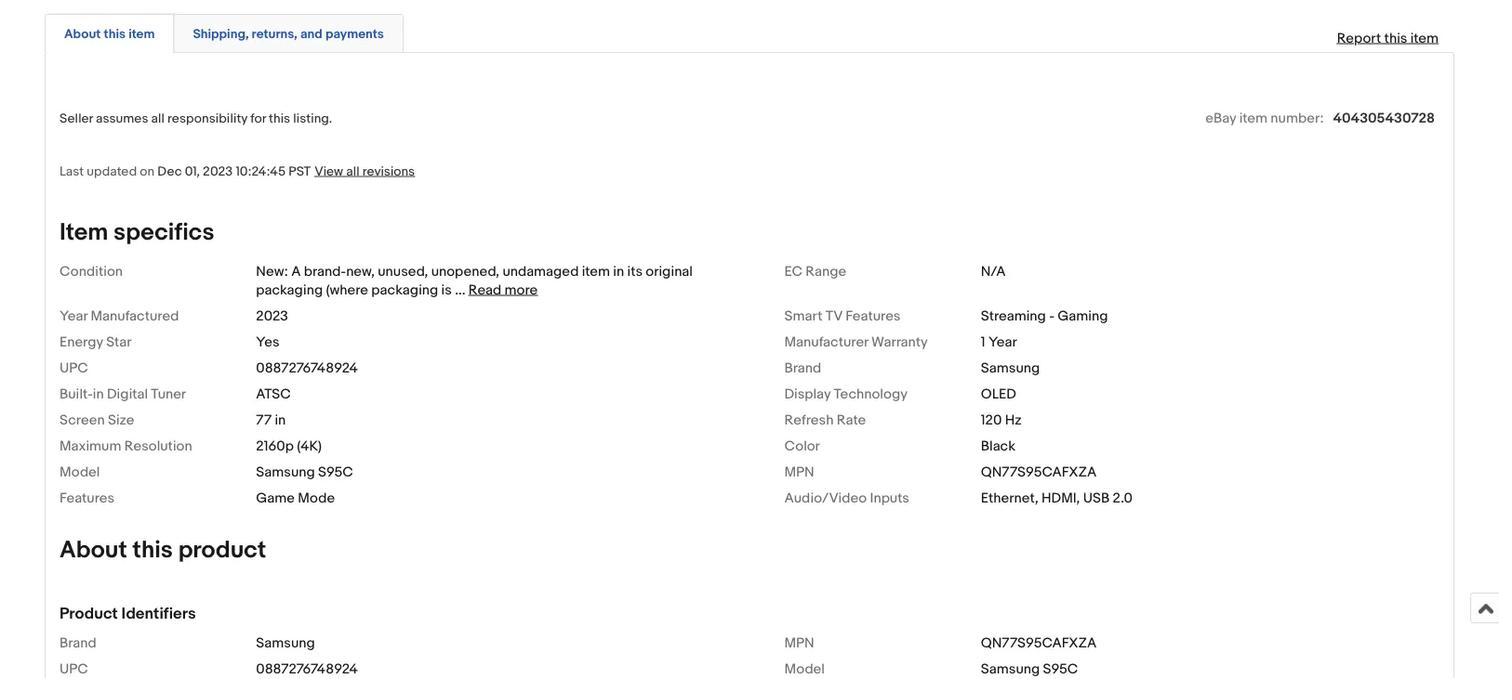 Task type: vqa. For each thing, say whether or not it's contained in the screenshot.


Task type: locate. For each thing, give the bounding box(es) containing it.
built-
[[60, 386, 93, 403]]

(where
[[326, 282, 368, 299]]

black
[[981, 438, 1016, 455]]

2023
[[203, 164, 233, 179], [256, 308, 288, 325]]

audio/video
[[785, 490, 867, 507]]

2 vertical spatial in
[[275, 412, 286, 429]]

2 0887276748924 from the top
[[256, 661, 358, 678]]

2 upc from the top
[[60, 661, 88, 678]]

qn77s95cafxza
[[981, 464, 1097, 481], [981, 635, 1097, 652]]

2 qn77s95cafxza from the top
[[981, 635, 1097, 652]]

1 vertical spatial mpn
[[785, 635, 814, 652]]

0 vertical spatial brand
[[785, 360, 821, 377]]

tab list
[[45, 10, 1455, 53]]

undamaged
[[503, 263, 579, 280]]

2160p
[[256, 438, 294, 455]]

s95c
[[318, 464, 353, 481], [1043, 661, 1078, 678]]

seller
[[60, 111, 93, 126]]

item right ebay
[[1240, 110, 1268, 126]]

about inside button
[[64, 26, 101, 42]]

this for report this item
[[1385, 30, 1408, 46]]

features down 'maximum'
[[60, 490, 115, 507]]

samsung s95c
[[256, 464, 353, 481], [981, 661, 1078, 678]]

qn77s95cafxza for samsung s95c
[[981, 464, 1097, 481]]

year right 1
[[989, 334, 1017, 351]]

pst
[[289, 164, 311, 179]]

unopened,
[[431, 263, 500, 280]]

this inside "link"
[[1385, 30, 1408, 46]]

2 horizontal spatial in
[[613, 263, 624, 280]]

manufacturer warranty
[[785, 334, 928, 351]]

refresh rate
[[785, 412, 866, 429]]

mpn for samsung
[[785, 635, 814, 652]]

model
[[60, 464, 100, 481], [785, 661, 825, 678]]

brand down product
[[60, 635, 96, 652]]

1 vertical spatial year
[[989, 334, 1017, 351]]

game mode
[[256, 490, 335, 507]]

1 horizontal spatial all
[[346, 164, 360, 179]]

ec range
[[785, 263, 847, 280]]

1 horizontal spatial s95c
[[1043, 661, 1078, 678]]

all right view
[[346, 164, 360, 179]]

1 horizontal spatial year
[[989, 334, 1017, 351]]

this up assumes
[[104, 26, 126, 42]]

condition
[[60, 263, 123, 280]]

new: a brand-new, unused, unopened, undamaged item in its original packaging (where packaging is ...
[[256, 263, 693, 299]]

about this product
[[60, 536, 266, 565]]

item specifics
[[60, 218, 214, 247]]

upc
[[60, 360, 88, 377], [60, 661, 88, 678]]

packaging
[[256, 282, 323, 299], [371, 282, 438, 299]]

this inside button
[[104, 26, 126, 42]]

this for about this item
[[104, 26, 126, 42]]

0 horizontal spatial in
[[93, 386, 104, 403]]

upc for model
[[60, 661, 88, 678]]

last
[[60, 164, 84, 179]]

1 horizontal spatial in
[[275, 412, 286, 429]]

packaging down a
[[256, 282, 323, 299]]

color
[[785, 438, 820, 455]]

0 vertical spatial year
[[60, 308, 88, 325]]

in inside new: a brand-new, unused, unopened, undamaged item in its original packaging (where packaging is ...
[[613, 263, 624, 280]]

range
[[806, 263, 847, 280]]

smart tv features
[[785, 308, 901, 325]]

packaging down unused,
[[371, 282, 438, 299]]

mode
[[298, 490, 335, 507]]

0 vertical spatial 0887276748924
[[256, 360, 358, 377]]

1 qn77s95cafxza from the top
[[981, 464, 1097, 481]]

in right 77
[[275, 412, 286, 429]]

0 horizontal spatial packaging
[[256, 282, 323, 299]]

item right the report
[[1411, 30, 1439, 46]]

manufactured
[[91, 308, 179, 325]]

game
[[256, 490, 295, 507]]

qn77s95cafxza for samsung
[[981, 635, 1097, 652]]

1 horizontal spatial samsung s95c
[[981, 661, 1078, 678]]

about for about this item
[[64, 26, 101, 42]]

1 upc from the top
[[60, 360, 88, 377]]

assumes
[[96, 111, 148, 126]]

1 0887276748924 from the top
[[256, 360, 358, 377]]

1 vertical spatial 0887276748924
[[256, 661, 358, 678]]

this
[[104, 26, 126, 42], [1385, 30, 1408, 46], [269, 111, 290, 126], [132, 536, 173, 565]]

0 horizontal spatial model
[[60, 464, 100, 481]]

upc up built-
[[60, 360, 88, 377]]

its
[[627, 263, 643, 280]]

built-in digital tuner
[[60, 386, 186, 403]]

seller assumes all responsibility for this listing.
[[60, 111, 332, 126]]

item
[[128, 26, 155, 42], [1411, 30, 1439, 46], [1240, 110, 1268, 126], [582, 263, 610, 280]]

item inside button
[[128, 26, 155, 42]]

tab list containing about this item
[[45, 10, 1455, 53]]

in for built-in digital tuner
[[93, 386, 104, 403]]

this right for
[[269, 111, 290, 126]]

this for about this product
[[132, 536, 173, 565]]

1 horizontal spatial brand
[[785, 360, 821, 377]]

about up "seller"
[[64, 26, 101, 42]]

1 vertical spatial features
[[60, 490, 115, 507]]

0 vertical spatial mpn
[[785, 464, 814, 481]]

1 vertical spatial brand
[[60, 635, 96, 652]]

upc down product
[[60, 661, 88, 678]]

item left its
[[582, 263, 610, 280]]

0 vertical spatial upc
[[60, 360, 88, 377]]

this up identifiers
[[132, 536, 173, 565]]

1 vertical spatial 2023
[[256, 308, 288, 325]]

0 vertical spatial features
[[846, 308, 901, 325]]

usb
[[1083, 490, 1110, 507]]

features up manufacturer warranty
[[846, 308, 901, 325]]

-
[[1049, 308, 1055, 325]]

mpn for samsung s95c
[[785, 464, 814, 481]]

1 vertical spatial model
[[785, 661, 825, 678]]

in up screen size
[[93, 386, 104, 403]]

about this item
[[64, 26, 155, 42]]

0 horizontal spatial s95c
[[318, 464, 353, 481]]

revisions
[[363, 164, 415, 179]]

in
[[613, 263, 624, 280], [93, 386, 104, 403], [275, 412, 286, 429]]

2 mpn from the top
[[785, 635, 814, 652]]

0 horizontal spatial year
[[60, 308, 88, 325]]

read more
[[469, 282, 538, 299]]

404305430728
[[1333, 110, 1435, 126]]

dec
[[157, 164, 182, 179]]

year manufactured
[[60, 308, 179, 325]]

year up energy
[[60, 308, 88, 325]]

0 horizontal spatial samsung s95c
[[256, 464, 353, 481]]

screen size
[[60, 412, 134, 429]]

about this item button
[[64, 25, 155, 42]]

1 vertical spatial upc
[[60, 661, 88, 678]]

01,
[[185, 164, 200, 179]]

0 vertical spatial qn77s95cafxza
[[981, 464, 1097, 481]]

0 vertical spatial all
[[151, 111, 165, 126]]

item left shipping,
[[128, 26, 155, 42]]

2160p (4k)
[[256, 438, 322, 455]]

about up product
[[60, 536, 127, 565]]

2023 up yes at the left of the page
[[256, 308, 288, 325]]

shipping, returns, and payments button
[[193, 25, 384, 42]]

brand up display
[[785, 360, 821, 377]]

77 in
[[256, 412, 286, 429]]

1 horizontal spatial packaging
[[371, 282, 438, 299]]

1 vertical spatial all
[[346, 164, 360, 179]]

0 vertical spatial s95c
[[318, 464, 353, 481]]

2023 right "01,"
[[203, 164, 233, 179]]

in left its
[[613, 263, 624, 280]]

item inside new: a brand-new, unused, unopened, undamaged item in its original packaging (where packaging is ...
[[582, 263, 610, 280]]

1 vertical spatial qn77s95cafxza
[[981, 635, 1097, 652]]

about
[[64, 26, 101, 42], [60, 536, 127, 565]]

and
[[300, 26, 323, 42]]

1 vertical spatial samsung s95c
[[981, 661, 1078, 678]]

all right assumes
[[151, 111, 165, 126]]

0887276748924 for brand
[[256, 360, 358, 377]]

1 vertical spatial about
[[60, 536, 127, 565]]

0 vertical spatial 2023
[[203, 164, 233, 179]]

this right the report
[[1385, 30, 1408, 46]]

gaming
[[1058, 308, 1108, 325]]

0 vertical spatial about
[[64, 26, 101, 42]]

brand
[[785, 360, 821, 377], [60, 635, 96, 652]]

1 vertical spatial in
[[93, 386, 104, 403]]

1 mpn from the top
[[785, 464, 814, 481]]

0 vertical spatial in
[[613, 263, 624, 280]]

mpn
[[785, 464, 814, 481], [785, 635, 814, 652]]

ec
[[785, 263, 803, 280]]

read
[[469, 282, 502, 299]]

0 vertical spatial model
[[60, 464, 100, 481]]

about for about this product
[[60, 536, 127, 565]]



Task type: describe. For each thing, give the bounding box(es) containing it.
number:
[[1271, 110, 1324, 126]]

120 hz
[[981, 412, 1022, 429]]

yes
[[256, 334, 279, 351]]

size
[[108, 412, 134, 429]]

atsc
[[256, 386, 291, 403]]

2.0
[[1113, 490, 1133, 507]]

0 vertical spatial samsung s95c
[[256, 464, 353, 481]]

1 vertical spatial s95c
[[1043, 661, 1078, 678]]

0 horizontal spatial brand
[[60, 635, 96, 652]]

display
[[785, 386, 831, 403]]

(4k)
[[297, 438, 322, 455]]

item
[[60, 218, 108, 247]]

product
[[60, 605, 118, 624]]

payments
[[325, 26, 384, 42]]

ethernet, hdmi, usb 2.0
[[981, 490, 1133, 507]]

new,
[[346, 263, 375, 280]]

smart
[[785, 308, 823, 325]]

streaming
[[981, 308, 1046, 325]]

unused,
[[378, 263, 428, 280]]

responsibility
[[167, 111, 247, 126]]

on
[[140, 164, 155, 179]]

2 packaging from the left
[[371, 282, 438, 299]]

original
[[646, 263, 693, 280]]

manufacturer
[[785, 334, 868, 351]]

screen
[[60, 412, 105, 429]]

warranty
[[872, 334, 928, 351]]

view
[[315, 164, 343, 179]]

ebay item number: 404305430728
[[1206, 110, 1435, 126]]

maximum
[[60, 438, 121, 455]]

report this item
[[1337, 30, 1439, 46]]

item inside "link"
[[1411, 30, 1439, 46]]

more
[[505, 282, 538, 299]]

returns,
[[252, 26, 298, 42]]

120
[[981, 412, 1002, 429]]

is
[[441, 282, 452, 299]]

star
[[106, 334, 132, 351]]

specifics
[[114, 218, 214, 247]]

energy
[[60, 334, 103, 351]]

1 horizontal spatial model
[[785, 661, 825, 678]]

0 horizontal spatial features
[[60, 490, 115, 507]]

for
[[250, 111, 266, 126]]

streaming - gaming
[[981, 308, 1108, 325]]

...
[[455, 282, 465, 299]]

inputs
[[870, 490, 910, 507]]

listing.
[[293, 111, 332, 126]]

10:24:45
[[236, 164, 286, 179]]

last updated on dec 01, 2023 10:24:45 pst view all revisions
[[60, 164, 415, 179]]

view all revisions link
[[311, 163, 415, 179]]

1 horizontal spatial features
[[846, 308, 901, 325]]

hz
[[1005, 412, 1022, 429]]

tuner
[[151, 386, 186, 403]]

1 packaging from the left
[[256, 282, 323, 299]]

product
[[178, 536, 266, 565]]

1 year
[[981, 334, 1017, 351]]

0 horizontal spatial all
[[151, 111, 165, 126]]

in for 77 in
[[275, 412, 286, 429]]

read more button
[[469, 282, 538, 299]]

product identifiers
[[60, 605, 196, 624]]

0 horizontal spatial 2023
[[203, 164, 233, 179]]

resolution
[[124, 438, 192, 455]]

upc for brand
[[60, 360, 88, 377]]

updated
[[87, 164, 137, 179]]

ethernet,
[[981, 490, 1039, 507]]

refresh
[[785, 412, 834, 429]]

hdmi,
[[1042, 490, 1080, 507]]

shipping,
[[193, 26, 249, 42]]

oled
[[981, 386, 1016, 403]]

ebay
[[1206, 110, 1236, 126]]

brand-
[[304, 263, 346, 280]]

1
[[981, 334, 986, 351]]

report
[[1337, 30, 1381, 46]]

identifiers
[[121, 605, 196, 624]]

tv
[[826, 308, 843, 325]]

rate
[[837, 412, 866, 429]]

new:
[[256, 263, 288, 280]]

77
[[256, 412, 272, 429]]

a
[[291, 263, 301, 280]]

shipping, returns, and payments
[[193, 26, 384, 42]]

display technology
[[785, 386, 908, 403]]

0887276748924 for model
[[256, 661, 358, 678]]

energy star
[[60, 334, 132, 351]]

digital
[[107, 386, 148, 403]]

1 horizontal spatial 2023
[[256, 308, 288, 325]]



